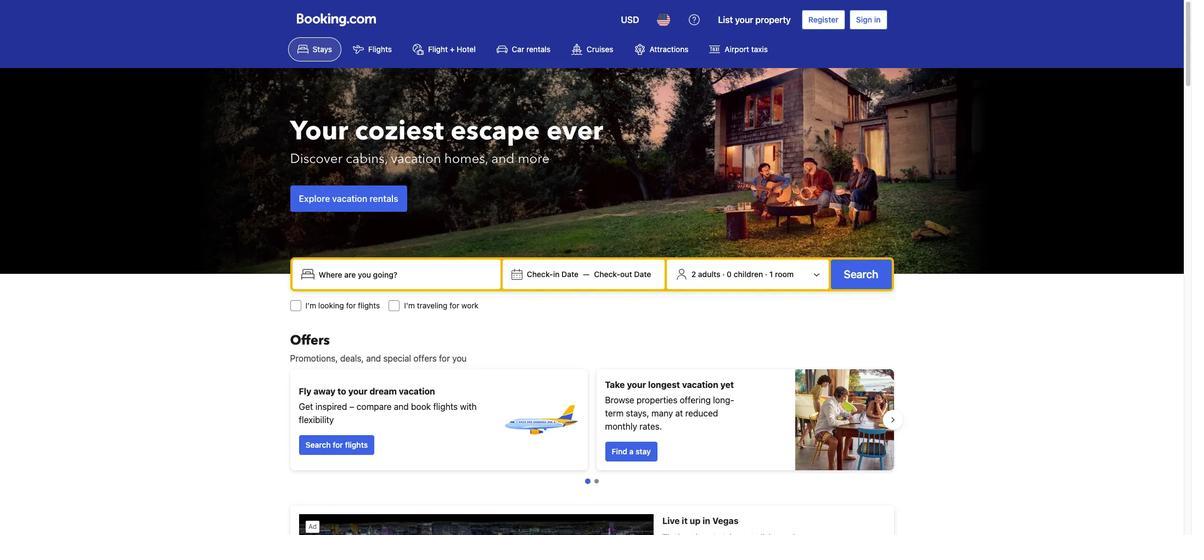 Task type: describe. For each thing, give the bounding box(es) containing it.
term
[[605, 408, 624, 418]]

vacation inside take your longest vacation yet browse properties offering long- term stays, many at reduced monthly rates.
[[682, 380, 718, 390]]

offers
[[413, 353, 437, 363]]

deals,
[[340, 353, 364, 363]]

to
[[338, 386, 346, 396]]

long-
[[713, 395, 734, 405]]

property
[[755, 15, 791, 25]]

fly
[[299, 386, 311, 396]]

search for search for flights
[[305, 440, 331, 449]]

search for flights
[[305, 440, 368, 449]]

flexibility
[[299, 415, 334, 425]]

sign
[[856, 15, 872, 24]]

vacation inside 'fly away to your dream vacation get inspired – compare and book flights with flexibility'
[[399, 386, 435, 396]]

+
[[450, 44, 455, 54]]

explore vacation rentals
[[299, 193, 398, 203]]

and inside your coziest escape ever discover cabins, vacation homes, and more
[[491, 150, 514, 168]]

1 horizontal spatial rentals
[[526, 44, 550, 54]]

in for sign
[[874, 15, 881, 24]]

cruises link
[[562, 37, 623, 61]]

looking
[[318, 301, 344, 310]]

airport taxis link
[[700, 37, 777, 61]]

for right "looking"
[[346, 301, 356, 310]]

out
[[620, 269, 632, 279]]

flight + hotel
[[428, 44, 476, 54]]

reduced
[[685, 408, 718, 418]]

car
[[512, 44, 524, 54]]

stays link
[[288, 37, 341, 61]]

take your longest vacation yet browse properties offering long- term stays, many at reduced monthly rates.
[[605, 380, 734, 431]]

traveling
[[417, 301, 447, 310]]

flight
[[428, 44, 448, 54]]

for inside region
[[333, 440, 343, 449]]

offers promotions, deals, and special offers for you
[[290, 331, 467, 363]]

homes,
[[444, 150, 488, 168]]

and inside 'fly away to your dream vacation get inspired – compare and book flights with flexibility'
[[394, 402, 409, 412]]

escape
[[451, 113, 540, 149]]

offering
[[680, 395, 711, 405]]

flight + hotel link
[[403, 37, 485, 61]]

2 adults · 0 children · 1 room
[[691, 269, 794, 279]]

your coziest escape ever discover cabins, vacation homes, and more
[[290, 113, 603, 168]]

offers main content
[[281, 331, 903, 535]]

stays
[[313, 44, 332, 54]]

1 · from the left
[[722, 269, 725, 279]]

register link
[[802, 10, 845, 30]]

i'm traveling for work
[[404, 301, 479, 310]]

sign in
[[856, 15, 881, 24]]

explore
[[299, 193, 330, 203]]

special
[[383, 353, 411, 363]]

in for check-
[[553, 269, 560, 279]]

search for search
[[844, 268, 878, 280]]

fly away to your dream vacation image
[[502, 381, 579, 458]]

take your longest vacation yet image
[[795, 369, 894, 470]]

for inside offers promotions, deals, and special offers for you
[[439, 353, 450, 363]]

i'm
[[305, 301, 316, 310]]

1 check- from the left
[[527, 269, 553, 279]]

your for property
[[735, 15, 753, 25]]

stays,
[[626, 408, 649, 418]]

2 adults · 0 children · 1 room button
[[671, 264, 824, 285]]

book
[[411, 402, 431, 412]]

children
[[734, 269, 763, 279]]

take
[[605, 380, 625, 390]]

compare
[[357, 402, 392, 412]]

2
[[691, 269, 696, 279]]

properties
[[637, 395, 677, 405]]

your for longest
[[627, 380, 646, 390]]

at
[[675, 408, 683, 418]]

Where are you going? field
[[314, 265, 496, 284]]

room
[[775, 269, 794, 279]]

i'm
[[404, 301, 415, 310]]

get
[[299, 402, 313, 412]]

many
[[651, 408, 673, 418]]

away
[[313, 386, 335, 396]]

1
[[769, 269, 773, 279]]

for left work
[[449, 301, 459, 310]]

flights
[[368, 44, 392, 54]]

rates.
[[639, 421, 662, 431]]

0
[[727, 269, 732, 279]]

adults
[[698, 269, 720, 279]]

find
[[612, 447, 627, 456]]

with
[[460, 402, 477, 412]]

0 vertical spatial flights
[[358, 301, 380, 310]]

check-out date button
[[590, 265, 656, 284]]

attractions link
[[625, 37, 698, 61]]

list your property link
[[712, 7, 797, 33]]

explore vacation rentals link
[[290, 185, 407, 212]]

2 check- from the left
[[594, 269, 620, 279]]

vacation inside your coziest escape ever discover cabins, vacation homes, and more
[[391, 150, 441, 168]]

cabins,
[[346, 150, 388, 168]]

and inside offers promotions, deals, and special offers for you
[[366, 353, 381, 363]]

list
[[718, 15, 733, 25]]



Task type: vqa. For each thing, say whether or not it's contained in the screenshot.
USD
yes



Task type: locate. For each thing, give the bounding box(es) containing it.
0 horizontal spatial search
[[305, 440, 331, 449]]

your right take
[[627, 380, 646, 390]]

vacation up the offering
[[682, 380, 718, 390]]

offers
[[290, 331, 330, 350]]

1 horizontal spatial your
[[627, 380, 646, 390]]

browse
[[605, 395, 634, 405]]

2 vertical spatial and
[[394, 402, 409, 412]]

vacation
[[391, 150, 441, 168], [332, 193, 367, 203], [682, 380, 718, 390], [399, 386, 435, 396]]

2 date from the left
[[634, 269, 651, 279]]

progress bar inside offers "main content"
[[585, 479, 598, 484]]

1 vertical spatial and
[[366, 353, 381, 363]]

1 horizontal spatial ·
[[765, 269, 767, 279]]

you
[[452, 353, 467, 363]]

and
[[491, 150, 514, 168], [366, 353, 381, 363], [394, 402, 409, 412]]

progress bar
[[585, 479, 598, 484]]

more
[[518, 150, 549, 168]]

date
[[562, 269, 579, 279], [634, 269, 651, 279]]

stay
[[636, 447, 651, 456]]

search inside button
[[844, 268, 878, 280]]

check- left —
[[527, 269, 553, 279]]

in left —
[[553, 269, 560, 279]]

—
[[583, 269, 590, 279]]

dream
[[370, 386, 397, 396]]

0 horizontal spatial your
[[348, 386, 367, 396]]

search button
[[831, 260, 892, 289]]

airport taxis
[[725, 44, 768, 54]]

your
[[290, 113, 348, 149]]

0 vertical spatial rentals
[[526, 44, 550, 54]]

find a stay link
[[605, 442, 657, 462]]

rentals right car
[[526, 44, 550, 54]]

0 horizontal spatial and
[[366, 353, 381, 363]]

region containing take your longest vacation yet
[[281, 365, 903, 475]]

· left 1
[[765, 269, 767, 279]]

register
[[808, 15, 838, 24]]

cruises
[[587, 44, 613, 54]]

0 horizontal spatial check-
[[527, 269, 553, 279]]

and left book
[[394, 402, 409, 412]]

for left you
[[439, 353, 450, 363]]

1 vertical spatial rentals
[[370, 193, 398, 203]]

your right list
[[735, 15, 753, 25]]

2 vertical spatial flights
[[345, 440, 368, 449]]

flights inside 'fly away to your dream vacation get inspired – compare and book flights with flexibility'
[[433, 402, 458, 412]]

0 vertical spatial search
[[844, 268, 878, 280]]

1 vertical spatial flights
[[433, 402, 458, 412]]

taxis
[[751, 44, 768, 54]]

1 horizontal spatial in
[[874, 15, 881, 24]]

0 horizontal spatial ·
[[722, 269, 725, 279]]

work
[[461, 301, 479, 310]]

vacation right the explore
[[332, 193, 367, 203]]

ever
[[546, 113, 603, 149]]

1 horizontal spatial and
[[394, 402, 409, 412]]

1 horizontal spatial date
[[634, 269, 651, 279]]

list your property
[[718, 15, 791, 25]]

date right 'out'
[[634, 269, 651, 279]]

region
[[281, 365, 903, 475]]

check-
[[527, 269, 553, 279], [594, 269, 620, 279]]

check-in date button
[[522, 265, 583, 284]]

1 horizontal spatial check-
[[594, 269, 620, 279]]

vacation inside explore vacation rentals link
[[332, 193, 367, 203]]

car rentals link
[[487, 37, 560, 61]]

1 vertical spatial in
[[553, 269, 560, 279]]

0 horizontal spatial in
[[553, 269, 560, 279]]

0 horizontal spatial rentals
[[370, 193, 398, 203]]

flights
[[358, 301, 380, 310], [433, 402, 458, 412], [345, 440, 368, 449]]

your
[[735, 15, 753, 25], [627, 380, 646, 390], [348, 386, 367, 396]]

usd button
[[614, 7, 646, 33]]

monthly
[[605, 421, 637, 431]]

search
[[844, 268, 878, 280], [305, 440, 331, 449]]

your inside take your longest vacation yet browse properties offering long- term stays, many at reduced monthly rates.
[[627, 380, 646, 390]]

0 vertical spatial and
[[491, 150, 514, 168]]

1 vertical spatial search
[[305, 440, 331, 449]]

1 date from the left
[[562, 269, 579, 279]]

search for flights link
[[299, 435, 374, 455]]

yet
[[720, 380, 734, 390]]

date left —
[[562, 269, 579, 279]]

airport
[[725, 44, 749, 54]]

find a stay
[[612, 447, 651, 456]]

for down 'flexibility'
[[333, 440, 343, 449]]

vacation down coziest
[[391, 150, 441, 168]]

vacation up book
[[399, 386, 435, 396]]

0 horizontal spatial date
[[562, 269, 579, 279]]

· left 0
[[722, 269, 725, 279]]

fly away to your dream vacation get inspired – compare and book flights with flexibility
[[299, 386, 477, 425]]

in right sign
[[874, 15, 881, 24]]

longest
[[648, 380, 680, 390]]

flights left with at the bottom left of the page
[[433, 402, 458, 412]]

and right deals,
[[366, 353, 381, 363]]

flights right "looking"
[[358, 301, 380, 310]]

car rentals
[[512, 44, 550, 54]]

search inside offers "main content"
[[305, 440, 331, 449]]

·
[[722, 269, 725, 279], [765, 269, 767, 279]]

flights link
[[344, 37, 401, 61]]

discover
[[290, 150, 343, 168]]

coziest
[[355, 113, 444, 149]]

hotel
[[457, 44, 476, 54]]

0 vertical spatial in
[[874, 15, 881, 24]]

your right to
[[348, 386, 367, 396]]

promotions,
[[290, 353, 338, 363]]

2 · from the left
[[765, 269, 767, 279]]

usd
[[621, 15, 639, 25]]

in
[[874, 15, 881, 24], [553, 269, 560, 279]]

booking.com image
[[297, 13, 376, 26]]

for
[[346, 301, 356, 310], [449, 301, 459, 310], [439, 353, 450, 363], [333, 440, 343, 449]]

flights down –
[[345, 440, 368, 449]]

rentals
[[526, 44, 550, 54], [370, 193, 398, 203]]

2 horizontal spatial and
[[491, 150, 514, 168]]

–
[[349, 402, 354, 412]]

i'm looking for flights
[[305, 301, 380, 310]]

attractions
[[650, 44, 688, 54]]

check- right —
[[594, 269, 620, 279]]

2 horizontal spatial your
[[735, 15, 753, 25]]

and down escape
[[491, 150, 514, 168]]

sign in link
[[849, 10, 887, 30]]

check-in date — check-out date
[[527, 269, 651, 279]]

rentals down cabins,
[[370, 193, 398, 203]]

your inside 'fly away to your dream vacation get inspired – compare and book flights with flexibility'
[[348, 386, 367, 396]]

inspired
[[315, 402, 347, 412]]

1 horizontal spatial search
[[844, 268, 878, 280]]

a
[[629, 447, 634, 456]]



